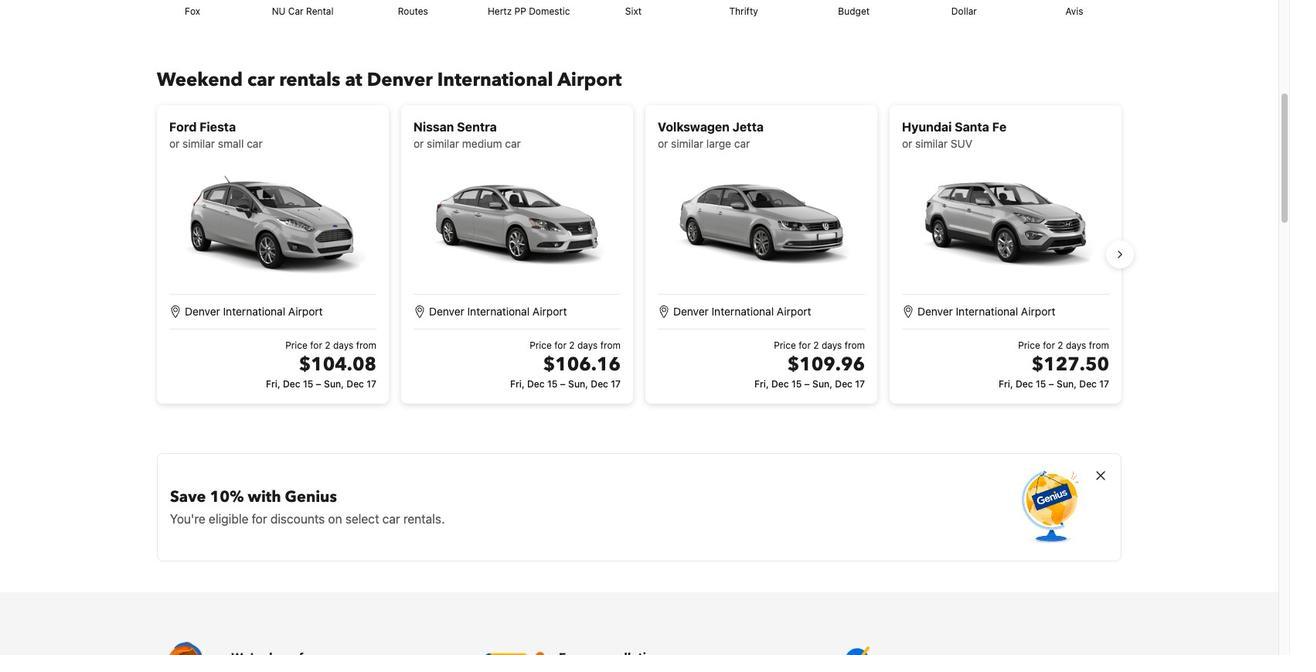 Task type: locate. For each thing, give the bounding box(es) containing it.
ford fiesta image
[[180, 161, 366, 285]]

suv
[[951, 137, 973, 150]]

fri, inside price for 2 days from $106.16 fri, dec 15 – sun, dec 17
[[510, 378, 525, 390]]

days up $104.08
[[333, 340, 354, 351]]

volkswagen
[[658, 120, 730, 134]]

3 from from the left
[[845, 340, 865, 351]]

save 10% with genius you're eligible for discounts on select car rentals.
[[170, 487, 445, 526]]

or down nissan
[[414, 137, 424, 150]]

2 price from the left
[[530, 340, 552, 351]]

2 for $127.50
[[1058, 340, 1064, 351]]

days inside price for 2 days from $106.16 fri, dec 15 – sun, dec 17
[[578, 340, 598, 351]]

airport
[[558, 68, 622, 93], [288, 305, 323, 318], [533, 305, 567, 318], [777, 305, 812, 318], [1022, 305, 1056, 318]]

4 denver international airport from the left
[[918, 305, 1056, 318]]

you're
[[170, 512, 206, 526]]

for up $127.50
[[1044, 340, 1056, 351]]

sun, inside price for 2 days from $127.50 fri, dec 15 – sun, dec 17
[[1057, 378, 1077, 390]]

2 inside price for 2 days from $127.50 fri, dec 15 – sun, dec 17
[[1058, 340, 1064, 351]]

6 dec from the left
[[836, 378, 853, 390]]

3 2 from the left
[[814, 340, 820, 351]]

from up $106.16 on the left bottom
[[601, 340, 621, 351]]

2 up $106.16 on the left bottom
[[570, 340, 575, 351]]

denver international airport
[[185, 305, 323, 318], [429, 305, 567, 318], [674, 305, 812, 318], [918, 305, 1056, 318]]

2 inside price for 2 days from $106.16 fri, dec 15 – sun, dec 17
[[570, 340, 575, 351]]

2 up $109.96
[[814, 340, 820, 351]]

17
[[367, 378, 377, 390], [611, 378, 621, 390], [856, 378, 865, 390], [1100, 378, 1110, 390]]

price inside price for 2 days from $106.16 fri, dec 15 – sun, dec 17
[[530, 340, 552, 351]]

4 17 from the left
[[1100, 378, 1110, 390]]

1 fri, from the left
[[266, 378, 281, 390]]

from up $104.08
[[356, 340, 377, 351]]

eligible
[[209, 512, 249, 526]]

from inside price for 2 days from $106.16 fri, dec 15 – sun, dec 17
[[601, 340, 621, 351]]

17 down $127.50
[[1100, 378, 1110, 390]]

sun, for $104.08
[[324, 378, 344, 390]]

or inside ford fiesta or similar small car
[[169, 137, 180, 150]]

or down volkswagen
[[658, 137, 668, 150]]

for for $109.96
[[799, 340, 811, 351]]

2 17 from the left
[[611, 378, 621, 390]]

sun, down $106.16 on the left bottom
[[569, 378, 589, 390]]

nissan sentra or similar medium car
[[414, 120, 521, 150]]

or inside volkswagen jetta or similar large car
[[658, 137, 668, 150]]

– inside price for 2 days from $109.96 fri, dec 15 – sun, dec 17
[[805, 378, 810, 390]]

similar down nissan
[[427, 137, 459, 150]]

fri, for $109.96
[[755, 378, 769, 390]]

– for $106.16
[[560, 378, 566, 390]]

sun,
[[324, 378, 344, 390], [569, 378, 589, 390], [813, 378, 833, 390], [1057, 378, 1077, 390]]

car
[[288, 6, 304, 17]]

for inside price for 2 days from $106.16 fri, dec 15 – sun, dec 17
[[555, 340, 567, 351]]

2 – from the left
[[560, 378, 566, 390]]

similar down the hyundai
[[916, 137, 948, 150]]

2 inside price for 2 days from $109.96 fri, dec 15 – sun, dec 17
[[814, 340, 820, 351]]

from inside price for 2 days from $127.50 fri, dec 15 – sun, dec 17
[[1090, 340, 1110, 351]]

or for $104.08
[[169, 137, 180, 150]]

pp
[[515, 6, 527, 17]]

15 inside price for 2 days from $104.08 fri, dec 15 – sun, dec 17
[[303, 378, 313, 390]]

15 down $106.16 on the left bottom
[[548, 378, 558, 390]]

1 sun, from the left
[[324, 378, 344, 390]]

1 days from the left
[[333, 340, 354, 351]]

3 denver international airport from the left
[[674, 305, 812, 318]]

from up $127.50
[[1090, 340, 1110, 351]]

sun, for $127.50
[[1057, 378, 1077, 390]]

from up $109.96
[[845, 340, 865, 351]]

or down the hyundai
[[903, 137, 913, 150]]

days
[[333, 340, 354, 351], [578, 340, 598, 351], [822, 340, 843, 351], [1067, 340, 1087, 351]]

similar inside hyundai santa fe or similar suv
[[916, 137, 948, 150]]

price up $106.16 on the left bottom
[[530, 340, 552, 351]]

region
[[145, 99, 1135, 410]]

– down $106.16 on the left bottom
[[560, 378, 566, 390]]

4 from from the left
[[1090, 340, 1110, 351]]

15 inside price for 2 days from $127.50 fri, dec 15 – sun, dec 17
[[1036, 378, 1047, 390]]

for up $109.96
[[799, 340, 811, 351]]

similar for $106.16
[[427, 137, 459, 150]]

car right small
[[247, 137, 263, 150]]

– down $109.96
[[805, 378, 810, 390]]

days up $106.16 on the left bottom
[[578, 340, 598, 351]]

1 from from the left
[[356, 340, 377, 351]]

1 or from the left
[[169, 137, 180, 150]]

4 – from the left
[[1049, 378, 1055, 390]]

airport for $106.16
[[533, 305, 567, 318]]

fri, inside price for 2 days from $104.08 fri, dec 15 – sun, dec 17
[[266, 378, 281, 390]]

3 or from the left
[[658, 137, 668, 150]]

from inside price for 2 days from $104.08 fri, dec 15 – sun, dec 17
[[356, 340, 377, 351]]

car
[[248, 68, 275, 93], [247, 137, 263, 150], [505, 137, 521, 150], [735, 137, 750, 150], [383, 512, 400, 526]]

car right medium on the top left
[[505, 137, 521, 150]]

price up $104.08
[[285, 340, 308, 351]]

similar inside ford fiesta or similar small car
[[183, 137, 215, 150]]

car inside save 10% with genius you're eligible for discounts on select car rentals.
[[383, 512, 400, 526]]

2 denver international airport from the left
[[429, 305, 567, 318]]

17 inside price for 2 days from $104.08 fri, dec 15 – sun, dec 17
[[367, 378, 377, 390]]

fri, inside price for 2 days from $109.96 fri, dec 15 – sun, dec 17
[[755, 378, 769, 390]]

avis
[[1066, 6, 1084, 17]]

with
[[248, 487, 281, 508]]

3 17 from the left
[[856, 378, 865, 390]]

15 inside price for 2 days from $106.16 fri, dec 15 – sun, dec 17
[[548, 378, 558, 390]]

denver international airport for $104.08
[[185, 305, 323, 318]]

4 sun, from the left
[[1057, 378, 1077, 390]]

sun, inside price for 2 days from $104.08 fri, dec 15 – sun, dec 17
[[324, 378, 344, 390]]

airport for $109.96
[[777, 305, 812, 318]]

15 down $104.08
[[303, 378, 313, 390]]

similar for $104.08
[[183, 137, 215, 150]]

hyundai santa fe or similar suv
[[903, 120, 1007, 150]]

2 similar from the left
[[427, 137, 459, 150]]

– inside price for 2 days from $127.50 fri, dec 15 – sun, dec 17
[[1049, 378, 1055, 390]]

price up $127.50
[[1019, 340, 1041, 351]]

10%
[[210, 487, 244, 508]]

4 dec from the left
[[591, 378, 609, 390]]

from
[[356, 340, 377, 351], [601, 340, 621, 351], [845, 340, 865, 351], [1090, 340, 1110, 351]]

days up $127.50
[[1067, 340, 1087, 351]]

– down $104.08
[[316, 378, 322, 390]]

denver for $106.16
[[429, 305, 465, 318]]

2
[[325, 340, 331, 351], [570, 340, 575, 351], [814, 340, 820, 351], [1058, 340, 1064, 351]]

2 sun, from the left
[[569, 378, 589, 390]]

for down with
[[252, 512, 267, 526]]

price for $127.50
[[1019, 340, 1041, 351]]

– for $127.50
[[1049, 378, 1055, 390]]

2 up $127.50
[[1058, 340, 1064, 351]]

15 down $109.96
[[792, 378, 802, 390]]

car for $104.08
[[247, 137, 263, 150]]

1 2 from the left
[[325, 340, 331, 351]]

2 2 from the left
[[570, 340, 575, 351]]

– inside price for 2 days from $106.16 fri, dec 15 – sun, dec 17
[[560, 378, 566, 390]]

17 down $106.16 on the left bottom
[[611, 378, 621, 390]]

from for $106.16
[[601, 340, 621, 351]]

car down jetta
[[735, 137, 750, 150]]

– down $127.50
[[1049, 378, 1055, 390]]

3 sun, from the left
[[813, 378, 833, 390]]

fri, inside price for 2 days from $127.50 fri, dec 15 – sun, dec 17
[[999, 378, 1014, 390]]

denver
[[367, 68, 433, 93], [185, 305, 220, 318], [429, 305, 465, 318], [674, 305, 709, 318], [918, 305, 953, 318]]

car left rentals
[[248, 68, 275, 93]]

or inside nissan sentra or similar medium car
[[414, 137, 424, 150]]

days up $109.96
[[822, 340, 843, 351]]

–
[[316, 378, 322, 390], [560, 378, 566, 390], [805, 378, 810, 390], [1049, 378, 1055, 390]]

price for 2 days from $109.96 fri, dec 15 – sun, dec 17
[[755, 340, 865, 390]]

similar down volkswagen
[[671, 137, 704, 150]]

2 for $106.16
[[570, 340, 575, 351]]

5 dec from the left
[[772, 378, 789, 390]]

17 inside price for 2 days from $109.96 fri, dec 15 – sun, dec 17
[[856, 378, 865, 390]]

weekend car rentals at denver international airport
[[157, 68, 622, 93]]

2 days from the left
[[578, 340, 598, 351]]

car inside ford fiesta or similar small car
[[247, 137, 263, 150]]

dollar
[[952, 6, 978, 17]]

1 – from the left
[[316, 378, 322, 390]]

denver international airport for $109.96
[[674, 305, 812, 318]]

4 15 from the left
[[1036, 378, 1047, 390]]

15 for $127.50
[[1036, 378, 1047, 390]]

save
[[170, 487, 206, 508]]

4 similar from the left
[[916, 137, 948, 150]]

from for $104.08
[[356, 340, 377, 351]]

days inside price for 2 days from $104.08 fri, dec 15 – sun, dec 17
[[333, 340, 354, 351]]

or down ford
[[169, 137, 180, 150]]

similar inside volkswagen jetta or similar large car
[[671, 137, 704, 150]]

price for 2 days from $127.50 fri, dec 15 – sun, dec 17
[[999, 340, 1110, 390]]

price for 2 days from $106.16 fri, dec 15 – sun, dec 17
[[510, 340, 621, 390]]

1 17 from the left
[[367, 378, 377, 390]]

1 denver international airport from the left
[[185, 305, 323, 318]]

or inside hyundai santa fe or similar suv
[[903, 137, 913, 150]]

price up $109.96
[[774, 340, 797, 351]]

international
[[438, 68, 554, 93], [223, 305, 286, 318], [468, 305, 530, 318], [712, 305, 774, 318], [956, 305, 1019, 318]]

we're here for you image
[[157, 642, 219, 655]]

17 down $109.96
[[856, 378, 865, 390]]

region containing $104.08
[[145, 99, 1135, 410]]

sun, down $127.50
[[1057, 378, 1077, 390]]

price inside price for 2 days from $127.50 fri, dec 15 – sun, dec 17
[[1019, 340, 1041, 351]]

price inside price for 2 days from $109.96 fri, dec 15 – sun, dec 17
[[774, 340, 797, 351]]

fiesta
[[200, 120, 236, 134]]

7 dec from the left
[[1016, 378, 1034, 390]]

nu car rental
[[272, 6, 334, 17]]

17 down $104.08
[[367, 378, 377, 390]]

medium
[[462, 137, 502, 150]]

17 inside price for 2 days from $106.16 fri, dec 15 – sun, dec 17
[[611, 378, 621, 390]]

17 inside price for 2 days from $127.50 fri, dec 15 – sun, dec 17
[[1100, 378, 1110, 390]]

price inside price for 2 days from $104.08 fri, dec 15 – sun, dec 17
[[285, 340, 308, 351]]

jetta
[[733, 120, 764, 134]]

4 2 from the left
[[1058, 340, 1064, 351]]

2 15 from the left
[[548, 378, 558, 390]]

15 inside price for 2 days from $109.96 fri, dec 15 – sun, dec 17
[[792, 378, 802, 390]]

fri,
[[266, 378, 281, 390], [510, 378, 525, 390], [755, 378, 769, 390], [999, 378, 1014, 390]]

days inside price for 2 days from $109.96 fri, dec 15 – sun, dec 17
[[822, 340, 843, 351]]

1 price from the left
[[285, 340, 308, 351]]

nu
[[272, 6, 286, 17]]

nissan
[[414, 120, 454, 134]]

car inside nissan sentra or similar medium car
[[505, 137, 521, 150]]

sun, inside price for 2 days from $109.96 fri, dec 15 – sun, dec 17
[[813, 378, 833, 390]]

4 price from the left
[[1019, 340, 1041, 351]]

similar
[[183, 137, 215, 150], [427, 137, 459, 150], [671, 137, 704, 150], [916, 137, 948, 150]]

4 or from the left
[[903, 137, 913, 150]]

1 similar from the left
[[183, 137, 215, 150]]

– inside price for 2 days from $104.08 fri, dec 15 – sun, dec 17
[[316, 378, 322, 390]]

similar for $109.96
[[671, 137, 704, 150]]

days for $106.16
[[578, 340, 598, 351]]

for for $127.50
[[1044, 340, 1056, 351]]

3 fri, from the left
[[755, 378, 769, 390]]

$109.96
[[788, 352, 865, 378]]

or
[[169, 137, 180, 150], [414, 137, 424, 150], [658, 137, 668, 150], [903, 137, 913, 150]]

dec
[[283, 378, 301, 390], [347, 378, 364, 390], [527, 378, 545, 390], [591, 378, 609, 390], [772, 378, 789, 390], [836, 378, 853, 390], [1016, 378, 1034, 390], [1080, 378, 1097, 390]]

budget
[[839, 6, 870, 17]]

17 for $106.16
[[611, 378, 621, 390]]

price for 2 days from $104.08 fri, dec 15 – sun, dec 17
[[266, 340, 377, 390]]

car inside volkswagen jetta or similar large car
[[735, 137, 750, 150]]

3 15 from the left
[[792, 378, 802, 390]]

2 up $104.08
[[325, 340, 331, 351]]

ford
[[169, 120, 197, 134]]

for inside price for 2 days from $109.96 fri, dec 15 – sun, dec 17
[[799, 340, 811, 351]]

2 from from the left
[[601, 340, 621, 351]]

car right select
[[383, 512, 400, 526]]

3 days from the left
[[822, 340, 843, 351]]

2 fri, from the left
[[510, 378, 525, 390]]

international for $106.16
[[468, 305, 530, 318]]

weekend
[[157, 68, 243, 93]]

15
[[303, 378, 313, 390], [548, 378, 558, 390], [792, 378, 802, 390], [1036, 378, 1047, 390]]

denver for $127.50
[[918, 305, 953, 318]]

for inside price for 2 days from $127.50 fri, dec 15 – sun, dec 17
[[1044, 340, 1056, 351]]

similar down ford
[[183, 137, 215, 150]]

for inside price for 2 days from $104.08 fri, dec 15 – sun, dec 17
[[310, 340, 323, 351]]

3 price from the left
[[774, 340, 797, 351]]

from inside price for 2 days from $109.96 fri, dec 15 – sun, dec 17
[[845, 340, 865, 351]]

select
[[346, 512, 379, 526]]

for
[[310, 340, 323, 351], [555, 340, 567, 351], [799, 340, 811, 351], [1044, 340, 1056, 351], [252, 512, 267, 526]]

for up $106.16 on the left bottom
[[555, 340, 567, 351]]

sun, down $104.08
[[324, 378, 344, 390]]

1 dec from the left
[[283, 378, 301, 390]]

for up $104.08
[[310, 340, 323, 351]]

ford fiesta or similar small car
[[169, 120, 263, 150]]

– for $104.08
[[316, 378, 322, 390]]

3 similar from the left
[[671, 137, 704, 150]]

rentals
[[279, 68, 341, 93]]

2 or from the left
[[414, 137, 424, 150]]

4 days from the left
[[1067, 340, 1087, 351]]

international for $109.96
[[712, 305, 774, 318]]

sun, inside price for 2 days from $106.16 fri, dec 15 – sun, dec 17
[[569, 378, 589, 390]]

similar inside nissan sentra or similar medium car
[[427, 137, 459, 150]]

thrifty
[[730, 6, 759, 17]]

3 – from the left
[[805, 378, 810, 390]]

4 fri, from the left
[[999, 378, 1014, 390]]

sun, down $109.96
[[813, 378, 833, 390]]

2 inside price for 2 days from $104.08 fri, dec 15 – sun, dec 17
[[325, 340, 331, 351]]

price
[[285, 340, 308, 351], [530, 340, 552, 351], [774, 340, 797, 351], [1019, 340, 1041, 351]]

days inside price for 2 days from $127.50 fri, dec 15 – sun, dec 17
[[1067, 340, 1087, 351]]

15 down $127.50
[[1036, 378, 1047, 390]]

$127.50
[[1032, 352, 1110, 378]]

nissan sentra image
[[425, 161, 610, 285]]

1 15 from the left
[[303, 378, 313, 390]]



Task type: describe. For each thing, give the bounding box(es) containing it.
car for $109.96
[[735, 137, 750, 150]]

denver international airport for $127.50
[[918, 305, 1056, 318]]

hertz pp domestic
[[488, 6, 570, 17]]

rentals.
[[404, 512, 445, 526]]

17 for $127.50
[[1100, 378, 1110, 390]]

rental
[[306, 6, 334, 17]]

fri, for $104.08
[[266, 378, 281, 390]]

17 for $109.96
[[856, 378, 865, 390]]

hertz
[[488, 6, 512, 17]]

denver for $104.08
[[185, 305, 220, 318]]

on
[[328, 512, 342, 526]]

sun, for $106.16
[[569, 378, 589, 390]]

price for $106.16
[[530, 340, 552, 351]]

domestic
[[529, 6, 570, 17]]

5 million+ reviews image
[[813, 642, 875, 655]]

fri, for $127.50
[[999, 378, 1014, 390]]

free cancellation image
[[485, 642, 547, 655]]

days for $127.50
[[1067, 340, 1087, 351]]

for inside save 10% with genius you're eligible for discounts on select car rentals.
[[252, 512, 267, 526]]

from for $109.96
[[845, 340, 865, 351]]

routes
[[398, 6, 428, 17]]

from for $127.50
[[1090, 340, 1110, 351]]

for for $106.16
[[555, 340, 567, 351]]

or for $106.16
[[414, 137, 424, 150]]

genius
[[285, 487, 337, 508]]

17 for $104.08
[[367, 378, 377, 390]]

discounts
[[271, 512, 325, 526]]

fox
[[185, 6, 200, 17]]

international for $104.08
[[223, 305, 286, 318]]

at
[[345, 68, 362, 93]]

santa
[[955, 120, 990, 134]]

sentra
[[457, 120, 497, 134]]

large
[[707, 137, 732, 150]]

price for $104.08
[[285, 340, 308, 351]]

hyundai santa fe image
[[913, 161, 1099, 285]]

volkswagen jetta image
[[669, 161, 855, 285]]

$106.16
[[544, 352, 621, 378]]

or for $109.96
[[658, 137, 668, 150]]

15 for $106.16
[[548, 378, 558, 390]]

car for $106.16
[[505, 137, 521, 150]]

sun, for $109.96
[[813, 378, 833, 390]]

2 for $104.08
[[325, 340, 331, 351]]

hyundai
[[903, 120, 952, 134]]

airport for $127.50
[[1022, 305, 1056, 318]]

– for $109.96
[[805, 378, 810, 390]]

for for $104.08
[[310, 340, 323, 351]]

2 for $109.96
[[814, 340, 820, 351]]

3 dec from the left
[[527, 378, 545, 390]]

fe
[[993, 120, 1007, 134]]

international for $127.50
[[956, 305, 1019, 318]]

airport for $104.08
[[288, 305, 323, 318]]

2 dec from the left
[[347, 378, 364, 390]]

denver for $109.96
[[674, 305, 709, 318]]

sixt
[[626, 6, 642, 17]]

price for $109.96
[[774, 340, 797, 351]]

fri, for $106.16
[[510, 378, 525, 390]]

$104.08
[[299, 352, 377, 378]]

days for $104.08
[[333, 340, 354, 351]]

volkswagen jetta or similar large car
[[658, 120, 764, 150]]

15 for $109.96
[[792, 378, 802, 390]]

days for $109.96
[[822, 340, 843, 351]]

denver international airport for $106.16
[[429, 305, 567, 318]]

small
[[218, 137, 244, 150]]

8 dec from the left
[[1080, 378, 1097, 390]]

15 for $104.08
[[303, 378, 313, 390]]



Task type: vqa. For each thing, say whether or not it's contained in the screenshot.


